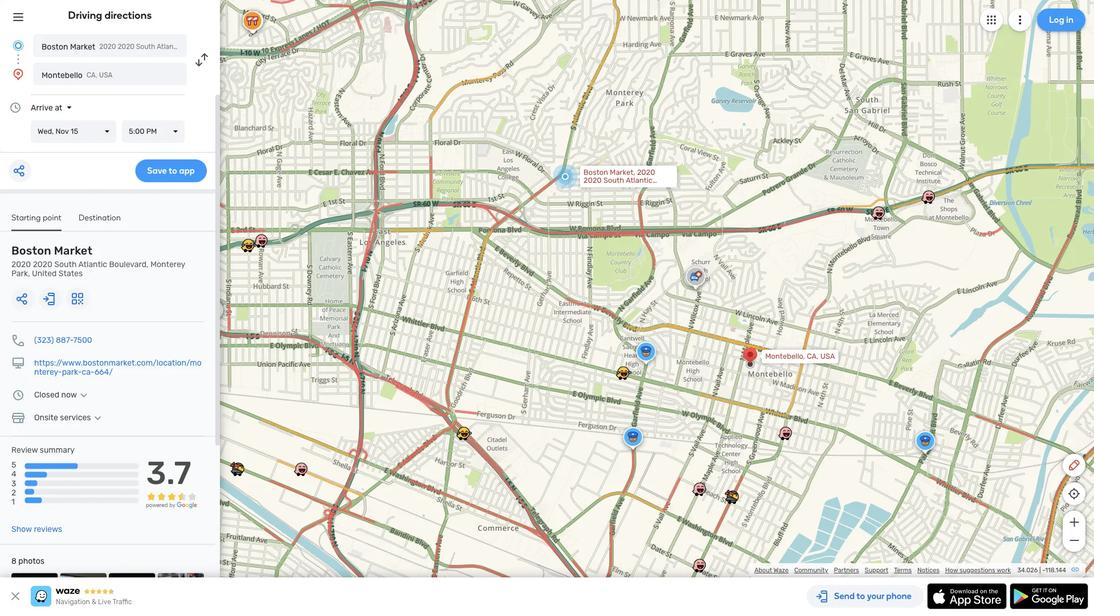 Task type: describe. For each thing, give the bounding box(es) containing it.
onsite services button
[[34, 413, 105, 423]]

3
[[11, 479, 16, 488]]

closed now button
[[34, 391, 91, 400]]

2
[[11, 488, 16, 498]]

onsite services
[[34, 413, 91, 423]]

1
[[11, 497, 15, 507]]

boston for boston market
[[42, 42, 68, 51]]

market for boston market
[[70, 42, 95, 51]]

(323) 887-7500
[[34, 336, 92, 345]]

5 4 3 2 1
[[11, 461, 16, 507]]

-
[[1043, 567, 1046, 575]]

suggestions
[[960, 567, 996, 575]]

image 1 of boston market, monterey park image
[[11, 574, 58, 616]]

15
[[71, 127, 78, 136]]

ca-
[[82, 368, 94, 377]]

how suggestions work link
[[946, 567, 1011, 575]]

zoom out image
[[1068, 534, 1082, 548]]

reviews
[[34, 525, 62, 535]]

wed, nov 15 list box
[[31, 120, 116, 143]]

terms link
[[895, 567, 912, 575]]

starting point button
[[11, 213, 62, 231]]

ca, for montebello,
[[807, 352, 819, 361]]

https://www.bostonmarket.com/location/mo
[[34, 359, 202, 368]]

chevron down image for services
[[91, 414, 105, 423]]

7500
[[73, 336, 92, 345]]

montebello
[[42, 70, 83, 80]]

chevron down image for now
[[77, 391, 91, 400]]

34.026
[[1018, 567, 1038, 575]]

starting point
[[11, 213, 62, 222]]

4
[[11, 470, 16, 479]]

south
[[54, 260, 77, 269]]

118.144
[[1046, 567, 1067, 575]]

waze
[[774, 567, 789, 575]]

united
[[32, 269, 57, 279]]

computer image
[[11, 357, 25, 370]]

2 2020 from the left
[[33, 260, 52, 269]]

usa for montebello,
[[821, 352, 836, 361]]

boston market button
[[33, 34, 187, 57]]

https://www.bostonmarket.com/location/mo nterey-park-ca-664/ link
[[34, 359, 202, 377]]

boulevard,
[[109, 260, 149, 269]]

5:00 pm list box
[[122, 120, 185, 143]]

about waze community partners support terms notices how suggestions work
[[755, 567, 1011, 575]]

arrive
[[31, 103, 53, 112]]

driving directions
[[68, 9, 152, 21]]

boston market
[[42, 42, 95, 51]]

34.026 | -118.144
[[1018, 567, 1067, 575]]

traffic
[[113, 599, 132, 607]]

about waze link
[[755, 567, 789, 575]]

image 3 of boston market, monterey park image
[[109, 574, 155, 616]]

x image
[[9, 590, 22, 604]]

ca, for montebello
[[87, 71, 97, 79]]

destination button
[[79, 213, 121, 230]]

&
[[92, 599, 96, 607]]

link image
[[1071, 566, 1080, 575]]

starting
[[11, 213, 41, 222]]

notices
[[918, 567, 940, 575]]

(323) 887-7500 link
[[34, 336, 92, 345]]

show
[[11, 525, 32, 535]]

montebello,
[[766, 352, 806, 361]]

montebello, ca, usa
[[766, 352, 836, 361]]

support
[[865, 567, 889, 575]]

monterey
[[150, 260, 185, 269]]

(323)
[[34, 336, 54, 345]]

nterey-
[[34, 368, 62, 377]]

https://www.bostonmarket.com/location/mo nterey-park-ca-664/
[[34, 359, 202, 377]]

boston market 2020 2020 south atlantic boulevard, monterey park, united states
[[11, 244, 185, 279]]

point
[[43, 213, 62, 222]]

nov
[[56, 127, 69, 136]]

arrive at
[[31, 103, 62, 112]]

driving
[[68, 9, 102, 21]]

|
[[1040, 567, 1041, 575]]



Task type: locate. For each thing, give the bounding box(es) containing it.
onsite
[[34, 413, 58, 423]]

live
[[98, 599, 111, 607]]

usa inside "montebello ca, usa"
[[99, 71, 113, 79]]

image 2 of boston market, monterey park image
[[60, 574, 107, 616]]

location image
[[11, 67, 25, 81]]

wed, nov 15
[[38, 127, 78, 136]]

work
[[997, 567, 1011, 575]]

states
[[59, 269, 83, 279]]

1 vertical spatial market
[[54, 244, 92, 258]]

wed,
[[38, 127, 54, 136]]

1 vertical spatial boston
[[11, 244, 51, 258]]

show reviews
[[11, 525, 62, 535]]

clock image up store "icon"
[[11, 389, 25, 402]]

now
[[61, 391, 77, 400]]

market inside boston market 2020 2020 south atlantic boulevard, monterey park, united states
[[54, 244, 92, 258]]

2020
[[11, 260, 31, 269], [33, 260, 52, 269]]

0 vertical spatial chevron down image
[[77, 391, 91, 400]]

0 vertical spatial market
[[70, 42, 95, 51]]

1 vertical spatial usa
[[821, 352, 836, 361]]

how
[[946, 567, 959, 575]]

partners link
[[834, 567, 860, 575]]

usa for montebello
[[99, 71, 113, 79]]

boston up the park, on the top left of the page
[[11, 244, 51, 258]]

chevron down image inside closed now button
[[77, 391, 91, 400]]

usa right montebello,
[[821, 352, 836, 361]]

5:00
[[129, 127, 145, 136]]

0 vertical spatial boston
[[42, 42, 68, 51]]

partners
[[834, 567, 860, 575]]

destination
[[79, 213, 121, 222]]

664/
[[94, 368, 113, 377]]

5:00 pm
[[129, 127, 157, 136]]

store image
[[11, 411, 25, 425]]

0 vertical spatial usa
[[99, 71, 113, 79]]

market up "montebello ca, usa" at the left top of page
[[70, 42, 95, 51]]

market for boston market 2020 2020 south atlantic boulevard, monterey park, united states
[[54, 244, 92, 258]]

ca, inside "montebello ca, usa"
[[87, 71, 97, 79]]

ca, right montebello,
[[807, 352, 819, 361]]

market up south
[[54, 244, 92, 258]]

8 photos
[[11, 557, 44, 566]]

boston up montebello
[[42, 42, 68, 51]]

boston inside boston market 2020 2020 south atlantic boulevard, monterey park, united states
[[11, 244, 51, 258]]

1 vertical spatial clock image
[[11, 389, 25, 402]]

park,
[[11, 269, 30, 279]]

2020 left south
[[33, 260, 52, 269]]

pm
[[146, 127, 157, 136]]

0 horizontal spatial usa
[[99, 71, 113, 79]]

closed now
[[34, 391, 77, 400]]

2020 left united
[[11, 260, 31, 269]]

summary
[[40, 446, 75, 455]]

chevron down image
[[77, 391, 91, 400], [91, 414, 105, 423]]

support link
[[865, 567, 889, 575]]

ca, right montebello
[[87, 71, 97, 79]]

0 horizontal spatial 2020
[[11, 260, 31, 269]]

boston for boston market 2020 2020 south atlantic boulevard, monterey park, united states
[[11, 244, 51, 258]]

chevron down image inside onsite services button
[[91, 414, 105, 423]]

1 vertical spatial chevron down image
[[91, 414, 105, 423]]

zoom in image
[[1068, 516, 1082, 530]]

1 horizontal spatial ca,
[[807, 352, 819, 361]]

call image
[[11, 334, 25, 347]]

clock image left arrive at the top of the page
[[9, 101, 22, 115]]

review summary
[[11, 446, 75, 455]]

ca,
[[87, 71, 97, 79], [807, 352, 819, 361]]

current location image
[[11, 39, 25, 52]]

8
[[11, 557, 16, 566]]

atlantic
[[78, 260, 107, 269]]

market inside button
[[70, 42, 95, 51]]

1 2020 from the left
[[11, 260, 31, 269]]

clock image
[[9, 101, 22, 115], [11, 389, 25, 402]]

community
[[795, 567, 829, 575]]

pencil image
[[1068, 459, 1082, 473]]

closed
[[34, 391, 59, 400]]

usa
[[99, 71, 113, 79], [821, 352, 836, 361]]

usa down boston market button
[[99, 71, 113, 79]]

0 vertical spatial ca,
[[87, 71, 97, 79]]

navigation
[[56, 599, 90, 607]]

review
[[11, 446, 38, 455]]

3.7
[[146, 454, 191, 492]]

1 vertical spatial ca,
[[807, 352, 819, 361]]

services
[[60, 413, 91, 423]]

0 horizontal spatial ca,
[[87, 71, 97, 79]]

887-
[[56, 336, 73, 345]]

terms
[[895, 567, 912, 575]]

at
[[55, 103, 62, 112]]

directions
[[105, 9, 152, 21]]

1 horizontal spatial 2020
[[33, 260, 52, 269]]

image 4 of boston market, monterey park image
[[158, 574, 204, 616]]

5
[[11, 461, 16, 470]]

about
[[755, 567, 773, 575]]

photos
[[18, 557, 44, 566]]

montebello ca, usa
[[42, 70, 113, 80]]

0 vertical spatial clock image
[[9, 101, 22, 115]]

notices link
[[918, 567, 940, 575]]

community link
[[795, 567, 829, 575]]

boston inside button
[[42, 42, 68, 51]]

park-
[[62, 368, 82, 377]]

1 horizontal spatial usa
[[821, 352, 836, 361]]

navigation & live traffic
[[56, 599, 132, 607]]

boston
[[42, 42, 68, 51], [11, 244, 51, 258]]



Task type: vqa. For each thing, say whether or not it's contained in the screenshot.
the topmost US
no



